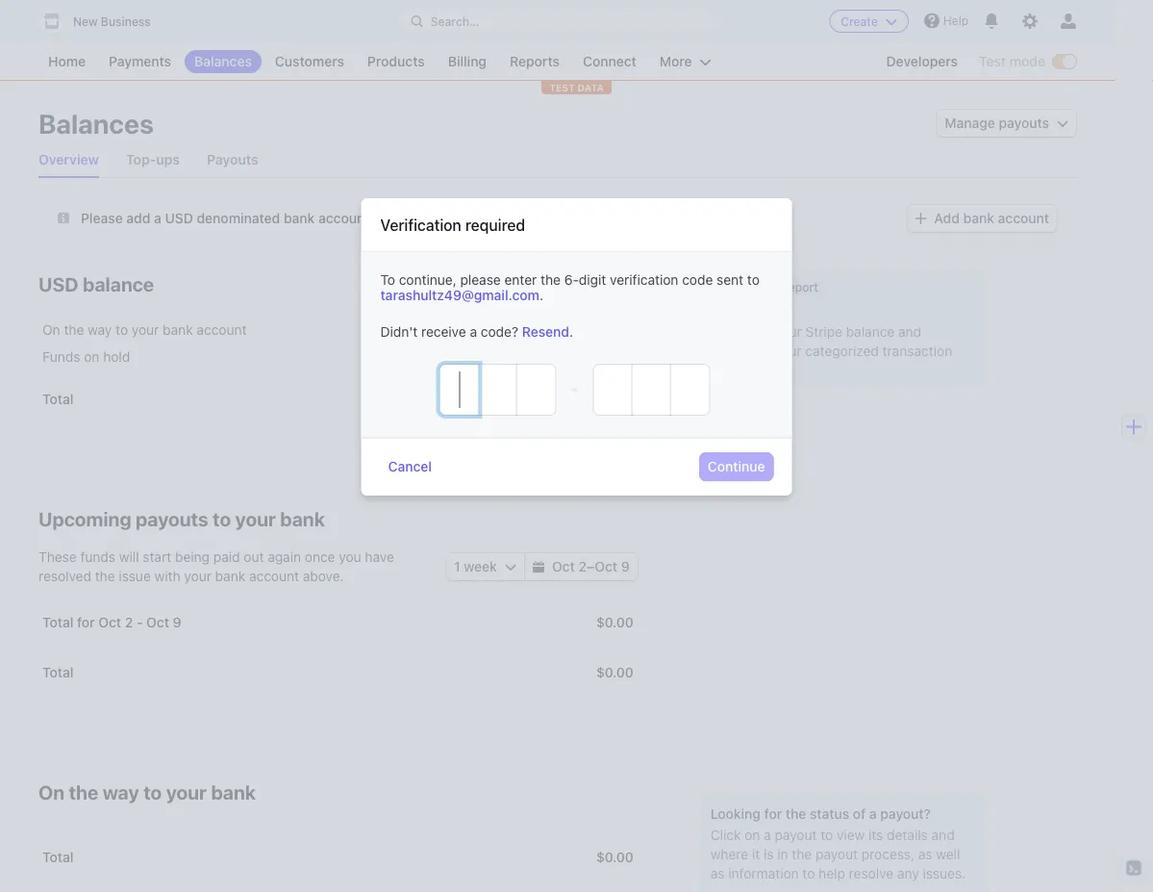 Task type: vqa. For each thing, say whether or not it's contained in the screenshot.
'Core navigation links' element
no



Task type: describe. For each thing, give the bounding box(es) containing it.
view
[[837, 827, 865, 843]]

–
[[587, 559, 595, 575]]

total for 2nd row from the bottom of the page
[[42, 665, 73, 680]]

enter
[[505, 271, 537, 287]]

payout?
[[881, 806, 931, 821]]

balances link
[[185, 50, 262, 73]]

and inside looking for the status of a payout? click on a payout to view its details and where it is in the payout process, as well as information to help resolve any issues.
[[932, 827, 955, 843]]

these funds will start being paid out again once you have resolved the issue with your bank account above.
[[38, 549, 394, 584]]

1 vertical spatial .
[[570, 324, 574, 340]]

information
[[729, 865, 799, 881]]

it
[[753, 846, 761, 862]]

more
[[660, 53, 693, 69]]

history.
[[711, 362, 756, 378]]

customers link
[[266, 50, 354, 73]]

account inside button
[[999, 210, 1050, 226]]

process,
[[862, 846, 915, 862]]

to inside to continue, please enter the 6-digit verification code sent to tarashultz49@gmail.com .
[[748, 271, 760, 287]]

continue
[[708, 459, 766, 474]]

the inside to continue, please enter the 6-digit verification code sent to tarashultz49@gmail.com .
[[541, 271, 561, 287]]

new
[[73, 15, 98, 28]]

upcoming payouts to your bank
[[38, 507, 325, 530]]

add
[[126, 210, 151, 226]]

add
[[935, 210, 960, 226]]

hold
[[103, 349, 130, 365]]

payouts for upcoming
[[136, 507, 208, 530]]

categorized
[[806, 343, 879, 359]]

new business
[[73, 15, 151, 28]]

products
[[368, 53, 425, 69]]

. inside to continue, please enter the 6-digit verification code sent to tarashultz49@gmail.com .
[[540, 287, 544, 303]]

way for on the way to your bank account
[[88, 322, 112, 338]]

Search… search field
[[400, 9, 715, 33]]

start
[[143, 549, 172, 565]]

total for 4th row from the bottom of the page
[[42, 391, 73, 407]]

ups
[[156, 152, 180, 167]]

funds
[[42, 349, 80, 365]]

for for looking
[[765, 806, 783, 821]]

1 vertical spatial 2
[[125, 614, 133, 630]]

reconcile your stripe balance and download your categorized transaction history.
[[711, 324, 953, 378]]

grid containing on the way to your bank account
[[38, 309, 638, 424]]

stripe
[[806, 324, 843, 340]]

denominated
[[197, 210, 280, 226]]

code
[[683, 271, 713, 287]]

0 horizontal spatial balance
[[83, 272, 154, 295]]

verification
[[381, 216, 462, 234]]

on the way to your bank
[[38, 781, 256, 803]]

grid containing total for
[[38, 598, 638, 698]]

please
[[461, 271, 501, 287]]

your inside row
[[132, 322, 159, 338]]

add bank account
[[935, 210, 1050, 226]]

0 vertical spatial 9
[[621, 559, 630, 575]]

receive
[[422, 324, 466, 340]]

row containing total for
[[38, 598, 638, 648]]

on inside looking for the status of a payout? click on a payout to view its details and where it is in the payout process, as well as information to help resolve any issues.
[[745, 827, 761, 843]]

billing link
[[439, 50, 497, 73]]

reports
[[510, 53, 560, 69]]

its
[[869, 827, 884, 843]]

continue button
[[700, 453, 773, 480]]

oct 2 – oct 9
[[552, 559, 630, 575]]

a left code?
[[470, 324, 477, 340]]

cancel
[[388, 459, 432, 474]]

payouts
[[207, 152, 259, 167]]

bank inside these funds will start being paid out again once you have resolved the issue with your bank account above.
[[215, 568, 246, 584]]

6-
[[565, 271, 579, 287]]

2 total from the top
[[42, 614, 73, 630]]

new business button
[[38, 8, 170, 35]]

1
[[454, 559, 461, 575]]

reconcile
[[711, 324, 771, 340]]

the inside row
[[64, 322, 84, 338]]

required
[[466, 216, 526, 234]]

details
[[887, 827, 929, 843]]

payouts for manage
[[999, 115, 1050, 131]]

status
[[810, 806, 850, 821]]

4 row from the top
[[38, 648, 638, 698]]

-
[[137, 614, 143, 630]]

once
[[305, 549, 335, 565]]

$0.00 for 2nd row from the bottom of the page
[[597, 665, 634, 680]]

1 horizontal spatial usd
[[165, 210, 193, 226]]

0 vertical spatial as
[[919, 846, 933, 862]]

top-ups
[[126, 152, 180, 167]]

total for 1st row from the bottom
[[42, 849, 73, 865]]

looking for the status of a payout? click on a payout to view its details and where it is in the payout process, as well as information to help resolve any issues.
[[711, 806, 966, 881]]

to
[[381, 271, 396, 287]]

payments link
[[99, 50, 181, 73]]

top-ups link
[[126, 142, 180, 177]]

resolved
[[38, 568, 91, 584]]

test
[[550, 82, 575, 93]]

1 week button
[[447, 553, 524, 580]]

test data
[[550, 82, 604, 93]]

2 row from the top
[[38, 374, 638, 424]]

help
[[944, 14, 969, 27]]

download
[[711, 343, 771, 359]]

resolve
[[850, 865, 894, 881]]

any
[[898, 865, 920, 881]]

0 horizontal spatial 9
[[173, 614, 182, 630]]

to continue, please enter the 6-digit verification code sent to tarashultz49@gmail.com .
[[381, 271, 760, 303]]

$0.00 for row containing total for
[[597, 614, 634, 630]]

0 horizontal spatial usd
[[38, 272, 79, 295]]

billing
[[448, 53, 487, 69]]

way for on the way to your bank
[[103, 781, 139, 803]]

is
[[764, 846, 774, 862]]

home
[[48, 53, 86, 69]]

developers
[[887, 53, 959, 69]]

products link
[[358, 50, 435, 73]]

click
[[711, 827, 741, 843]]

and inside reconcile your stripe balance and download your categorized transaction history.
[[899, 324, 922, 340]]



Task type: locate. For each thing, give the bounding box(es) containing it.
your inside these funds will start being paid out again once you have resolved the issue with your bank account above.
[[184, 568, 212, 584]]

. right enter
[[540, 287, 544, 303]]

0 vertical spatial balance
[[83, 272, 154, 295]]

2 horizontal spatial svg image
[[1058, 117, 1069, 129]]

tab list containing overview
[[38, 142, 1077, 178]]

as down the where
[[711, 865, 725, 881]]

developers link
[[877, 50, 968, 73]]

1 vertical spatial on
[[745, 827, 761, 843]]

to inside row
[[116, 322, 128, 338]]

1 row from the top
[[38, 340, 638, 374]]

on inside on the way to your bank account row
[[42, 322, 60, 338]]

svg image right manage payouts
[[1058, 117, 1069, 129]]

way inside on the way to your bank account row
[[88, 322, 112, 338]]

svg image
[[1058, 117, 1069, 129], [916, 213, 927, 224], [533, 561, 545, 573]]

1 vertical spatial balance
[[847, 324, 895, 340]]

0 horizontal spatial out
[[244, 549, 264, 565]]

the inside these funds will start being paid out again once you have resolved the issue with your bank account above.
[[95, 568, 115, 584]]

paid
[[214, 549, 240, 565]]

0 vertical spatial on
[[42, 322, 60, 338]]

payouts up "start"
[[136, 507, 208, 530]]

create
[[841, 14, 879, 28]]

on inside row
[[84, 349, 100, 365]]

and up 'well'
[[932, 827, 955, 843]]

payouts inside manage payouts popup button
[[999, 115, 1050, 131]]

.
[[540, 287, 544, 303], [570, 324, 574, 340]]

balance.
[[504, 210, 558, 226]]

you
[[339, 549, 362, 565]]

0 vertical spatial way
[[88, 322, 112, 338]]

1 vertical spatial on
[[38, 781, 64, 803]]

on
[[84, 349, 100, 365], [745, 827, 761, 843]]

1 horizontal spatial 9
[[621, 559, 630, 575]]

0 vertical spatial payouts
[[999, 115, 1050, 131]]

$0.00 for 1st row from the bottom
[[597, 849, 634, 865]]

on for on the way to your bank
[[38, 781, 64, 803]]

highlighted report
[[717, 280, 819, 294]]

above.
[[303, 568, 344, 584]]

2 grid from the top
[[38, 598, 638, 698]]

1 vertical spatial as
[[711, 865, 725, 881]]

have
[[365, 549, 394, 565]]

continue,
[[399, 271, 457, 287]]

balances right payments
[[194, 53, 252, 69]]

$0.00 for 4th row from the bottom of the page
[[597, 391, 634, 407]]

1 horizontal spatial as
[[919, 846, 933, 862]]

svg image for please add a usd denominated bank account to pay out your usd balance.
[[916, 213, 927, 224]]

please add a usd denominated bank account to pay out your usd balance.
[[81, 210, 558, 226]]

2 horizontal spatial usd
[[473, 210, 501, 226]]

test
[[980, 53, 1007, 69]]

0 horizontal spatial as
[[711, 865, 725, 881]]

usd up funds
[[38, 272, 79, 295]]

1 vertical spatial out
[[244, 549, 264, 565]]

issue
[[119, 568, 151, 584]]

0 horizontal spatial 2
[[125, 614, 133, 630]]

verification
[[610, 271, 679, 287]]

out right paid
[[244, 549, 264, 565]]

on the way to your bank account row
[[38, 309, 638, 347]]

payments
[[109, 53, 171, 69]]

1 horizontal spatial for
[[765, 806, 783, 821]]

manage
[[945, 115, 996, 131]]

1 horizontal spatial svg image
[[505, 561, 517, 573]]

account inside these funds will start being paid out again once you have resolved the issue with your bank account above.
[[249, 568, 299, 584]]

1 total from the top
[[42, 391, 73, 407]]

1 horizontal spatial on
[[745, 827, 761, 843]]

0 vertical spatial out
[[416, 210, 437, 226]]

0 horizontal spatial payouts
[[136, 507, 208, 530]]

tarashultz49@gmail.com link
[[381, 287, 540, 303]]

as left 'well'
[[919, 846, 933, 862]]

1 vertical spatial payout
[[816, 846, 858, 862]]

payout
[[775, 827, 818, 843], [816, 846, 858, 862]]

svg image
[[58, 212, 69, 224], [505, 561, 517, 573]]

svg image for balances
[[1058, 117, 1069, 129]]

0 vertical spatial svg image
[[58, 212, 69, 224]]

add bank account button
[[908, 205, 1058, 232]]

0 vertical spatial and
[[899, 324, 922, 340]]

1 vertical spatial balances
[[38, 107, 154, 139]]

digit
[[579, 271, 607, 287]]

for right the looking
[[765, 806, 783, 821]]

svg image left –
[[533, 561, 545, 573]]

0 horizontal spatial for
[[77, 614, 95, 630]]

9 right –
[[621, 559, 630, 575]]

0 vertical spatial 2
[[579, 559, 587, 575]]

1 vertical spatial way
[[103, 781, 139, 803]]

cancel button
[[381, 453, 440, 480]]

0 horizontal spatial balances
[[38, 107, 154, 139]]

out right pay
[[416, 210, 437, 226]]

on up it
[[745, 827, 761, 843]]

account inside row
[[197, 322, 247, 338]]

and up transaction
[[899, 324, 922, 340]]

0 horizontal spatial svg image
[[533, 561, 545, 573]]

4 total from the top
[[42, 849, 73, 865]]

on for on the way to your bank account
[[42, 322, 60, 338]]

. down to continue, please enter the 6-digit verification code sent to tarashultz49@gmail.com .
[[570, 324, 574, 340]]

svg image right week
[[505, 561, 517, 573]]

for for total
[[77, 614, 95, 630]]

$0.00 for row containing funds on hold
[[598, 349, 634, 365]]

on left hold
[[84, 349, 100, 365]]

0 vertical spatial payout
[[775, 827, 818, 843]]

connect link
[[574, 50, 647, 73]]

svg image inside manage payouts popup button
[[1058, 117, 1069, 129]]

looking
[[711, 806, 761, 821]]

payouts link
[[207, 142, 259, 177]]

highlighted
[[717, 280, 781, 294]]

svg image left add
[[916, 213, 927, 224]]

2 vertical spatial svg image
[[533, 561, 545, 573]]

cell
[[518, 320, 634, 340]]

code?
[[481, 324, 519, 340]]

and
[[899, 324, 922, 340], [932, 827, 955, 843]]

row containing funds on hold
[[38, 340, 638, 374]]

0 vertical spatial for
[[77, 614, 95, 630]]

1 vertical spatial svg image
[[505, 561, 517, 573]]

bank inside on the way to your bank account row
[[163, 322, 193, 338]]

business
[[101, 15, 151, 28]]

test mode
[[980, 53, 1046, 69]]

where
[[711, 846, 749, 862]]

0 vertical spatial grid
[[38, 309, 638, 424]]

0 vertical spatial svg image
[[1058, 117, 1069, 129]]

5 row from the top
[[38, 832, 638, 883]]

0 horizontal spatial svg image
[[58, 212, 69, 224]]

oct
[[552, 559, 575, 575], [595, 559, 618, 575], [98, 614, 121, 630], [146, 614, 169, 630]]

payout up help
[[816, 846, 858, 862]]

a right of
[[870, 806, 877, 821]]

manage payouts
[[945, 115, 1050, 131]]

week
[[464, 559, 498, 575]]

svg image inside add bank account button
[[916, 213, 927, 224]]

upcoming
[[38, 507, 131, 530]]

1 vertical spatial and
[[932, 827, 955, 843]]

resend button
[[522, 322, 570, 342]]

will
[[119, 549, 139, 565]]

1 vertical spatial payouts
[[136, 507, 208, 530]]

1 vertical spatial grid
[[38, 598, 638, 698]]

with
[[155, 568, 181, 584]]

balance up "categorized"
[[847, 324, 895, 340]]

data
[[578, 82, 604, 93]]

1 horizontal spatial svg image
[[916, 213, 927, 224]]

1 grid from the top
[[38, 309, 638, 424]]

well
[[937, 846, 961, 862]]

total
[[42, 391, 73, 407], [42, 614, 73, 630], [42, 665, 73, 680], [42, 849, 73, 865]]

balances up overview in the left top of the page
[[38, 107, 154, 139]]

create button
[[830, 10, 909, 33]]

on the way to your bank account
[[42, 322, 247, 338]]

svg image inside 1 week popup button
[[505, 561, 517, 573]]

to
[[374, 210, 386, 226], [748, 271, 760, 287], [116, 322, 128, 338], [213, 507, 231, 530], [144, 781, 162, 803], [821, 827, 834, 843], [803, 865, 816, 881]]

1 week
[[454, 559, 498, 575]]

0 vertical spatial balances
[[194, 53, 252, 69]]

pay
[[390, 210, 413, 226]]

1 horizontal spatial 2
[[579, 559, 587, 575]]

0 horizontal spatial .
[[540, 287, 544, 303]]

balances inside balances link
[[194, 53, 252, 69]]

0 horizontal spatial on
[[84, 349, 100, 365]]

payout up 'in'
[[775, 827, 818, 843]]

report
[[784, 280, 819, 294]]

didn't
[[381, 324, 418, 340]]

balance
[[83, 272, 154, 295], [847, 324, 895, 340]]

help
[[819, 865, 846, 881]]

for down resolved
[[77, 614, 95, 630]]

grid
[[38, 309, 638, 424], [38, 598, 638, 698]]

1 horizontal spatial payouts
[[999, 115, 1050, 131]]

didn't receive a code? resend .
[[381, 324, 574, 340]]

0 horizontal spatial and
[[899, 324, 922, 340]]

sent
[[717, 271, 744, 287]]

usd right add
[[165, 210, 193, 226]]

of
[[854, 806, 866, 821]]

$0.00
[[598, 349, 634, 365], [597, 391, 634, 407], [597, 614, 634, 630], [597, 665, 634, 680], [597, 849, 634, 865]]

bank inside add bank account button
[[964, 210, 995, 226]]

reports link
[[500, 50, 570, 73]]

tab list
[[38, 142, 1077, 178]]

balances
[[194, 53, 252, 69], [38, 107, 154, 139]]

1 horizontal spatial and
[[932, 827, 955, 843]]

0 vertical spatial .
[[540, 287, 544, 303]]

3 row from the top
[[38, 598, 638, 648]]

cell inside on the way to your bank account row
[[518, 320, 634, 340]]

again
[[268, 549, 301, 565]]

home link
[[38, 50, 95, 73]]

mode
[[1010, 53, 1046, 69]]

issues.
[[923, 865, 966, 881]]

payouts right manage
[[999, 115, 1050, 131]]

1 horizontal spatial .
[[570, 324, 574, 340]]

out inside these funds will start being paid out again once you have resolved the issue with your bank account above.
[[244, 549, 264, 565]]

these
[[38, 549, 77, 565]]

more button
[[650, 50, 721, 73]]

svg image left please
[[58, 212, 69, 224]]

balance up on the way to your bank account
[[83, 272, 154, 295]]

1 vertical spatial for
[[765, 806, 783, 821]]

a right add
[[154, 210, 162, 226]]

being
[[175, 549, 210, 565]]

funds on hold
[[42, 349, 130, 365]]

balance inside reconcile your stripe balance and download your categorized transaction history.
[[847, 324, 895, 340]]

in
[[778, 846, 789, 862]]

1 horizontal spatial balances
[[194, 53, 252, 69]]

1 horizontal spatial out
[[416, 210, 437, 226]]

a up 'is' on the bottom of page
[[764, 827, 772, 843]]

1 horizontal spatial balance
[[847, 324, 895, 340]]

usd left balance.
[[473, 210, 501, 226]]

usd balance
[[38, 272, 154, 295]]

1 vertical spatial svg image
[[916, 213, 927, 224]]

search…
[[431, 14, 480, 28]]

1 vertical spatial 9
[[173, 614, 182, 630]]

for
[[77, 614, 95, 630], [765, 806, 783, 821]]

bank
[[284, 210, 315, 226], [964, 210, 995, 226], [163, 322, 193, 338], [280, 507, 325, 530], [215, 568, 246, 584], [211, 781, 256, 803]]

9 right -
[[173, 614, 182, 630]]

0 vertical spatial on
[[84, 349, 100, 365]]

3 total from the top
[[42, 665, 73, 680]]

total for oct 2 - oct 9
[[42, 614, 182, 630]]

for inside looking for the status of a payout? click on a payout to view its details and where it is in the payout process, as well as information to help resolve any issues.
[[765, 806, 783, 821]]

row
[[38, 340, 638, 374], [38, 374, 638, 424], [38, 598, 638, 648], [38, 648, 638, 698], [38, 832, 638, 883]]



